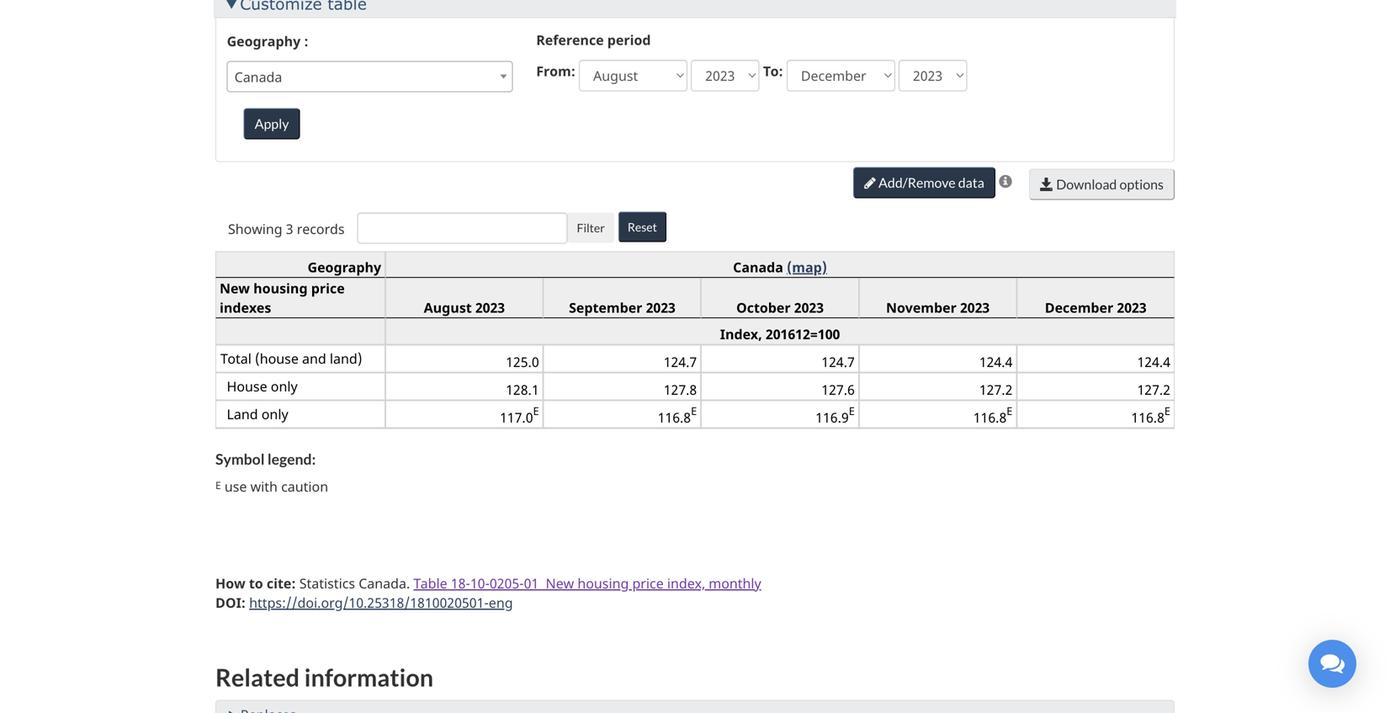 Task type: locate. For each thing, give the bounding box(es) containing it.
1 124.4 from the left
[[980, 353, 1013, 371]]

new up indexes on the top of the page
[[220, 279, 250, 297]]

reset
[[628, 220, 657, 234]]

1 horizontal spatial 116.8 e
[[974, 404, 1013, 426]]

0 horizontal spatial new
[[220, 279, 250, 297]]

116.8 e
[[658, 404, 697, 426], [974, 404, 1013, 426], [1132, 404, 1171, 426]]

0 horizontal spatial 124.7
[[664, 353, 697, 371]]

housing
[[254, 279, 308, 297], [578, 574, 629, 592]]

canada up october
[[733, 258, 784, 276]]

december
[[1045, 299, 1114, 317]]

1 vertical spatial new
[[546, 574, 574, 592]]

0 vertical spatial geography
[[227, 32, 301, 50]]

2 124.4 from the left
[[1138, 353, 1171, 371]]

and
[[302, 349, 326, 367]]

1 horizontal spatial price
[[633, 574, 664, 592]]

1 vertical spatial geography
[[308, 258, 381, 276]]

124.4 down november 2023
[[980, 353, 1013, 371]]

with
[[251, 477, 278, 495]]

1 horizontal spatial new
[[546, 574, 574, 592]]

new right 0205-
[[546, 574, 574, 592]]

monthly
[[709, 574, 762, 592]]

price inside new housing price indexes
[[311, 279, 345, 297]]

0 horizontal spatial 127.2
[[980, 381, 1013, 399]]

2023 right november
[[961, 299, 990, 317]]

house only
[[227, 377, 298, 395]]

only down total (house and land)
[[271, 377, 298, 395]]

e
[[533, 404, 539, 418], [691, 404, 697, 418], [849, 404, 855, 418], [1007, 404, 1013, 418], [1165, 404, 1171, 418], [216, 478, 221, 492]]

1 horizontal spatial 124.4
[[1138, 353, 1171, 371]]

0205-
[[490, 574, 524, 592]]

1 horizontal spatial 127.2
[[1138, 381, 1171, 399]]

download
[[1057, 176, 1118, 193]]

indexes
[[220, 299, 271, 317]]

Canada field
[[227, 61, 513, 92]]

to
[[249, 574, 263, 592]]

new
[[220, 279, 250, 297], [546, 574, 574, 592]]

2 2023 from the left
[[646, 299, 676, 317]]

e link
[[216, 477, 221, 495]]

apply button
[[244, 108, 300, 139]]

124.7 up 127.6
[[822, 353, 855, 371]]

1 vertical spatial price
[[633, 574, 664, 592]]

index,
[[668, 574, 706, 592]]

1 horizontal spatial 124.7
[[822, 353, 855, 371]]

e inside 117.0 e
[[533, 404, 539, 418]]

filter button
[[568, 213, 614, 243]]

table
[[414, 574, 448, 592]]

legend:
[[268, 450, 316, 468]]

1 horizontal spatial housing
[[578, 574, 629, 592]]

index, 201612=100
[[720, 325, 841, 343]]

price
[[311, 279, 345, 297], [633, 574, 664, 592]]

2023 right august
[[476, 299, 505, 317]]

doi:
[[216, 593, 246, 611]]

reference period
[[536, 31, 651, 49]]

november 2023
[[886, 299, 990, 317]]

land)
[[330, 349, 362, 367]]

125.0
[[506, 353, 539, 371]]

1 horizontal spatial canada
[[733, 258, 784, 276]]

only for land only
[[262, 405, 288, 423]]

116.8
[[658, 408, 691, 426], [974, 408, 1007, 426], [1132, 408, 1165, 426]]

october 2023
[[737, 299, 824, 317]]

geography
[[227, 32, 301, 50], [308, 258, 381, 276]]

only for house only
[[271, 377, 298, 395]]

related
[[216, 662, 300, 691]]

2 horizontal spatial 116.8
[[1132, 408, 1165, 426]]

2023
[[476, 299, 505, 317], [646, 299, 676, 317], [795, 299, 824, 317], [961, 299, 990, 317], [1118, 299, 1147, 317]]

0 vertical spatial housing
[[254, 279, 308, 297]]

canada for canada
[[235, 68, 282, 86]]

price down records
[[311, 279, 345, 297]]

save image
[[1041, 178, 1054, 191]]

124.7
[[664, 353, 697, 371], [822, 353, 855, 371]]

4 2023 from the left
[[961, 299, 990, 317]]

related information
[[216, 662, 434, 691]]

eng
[[489, 593, 513, 611]]

0 horizontal spatial 124.4
[[980, 353, 1013, 371]]

1 2023 from the left
[[476, 299, 505, 317]]

116.9 e
[[816, 404, 855, 426]]

:
[[304, 32, 309, 50]]

geography left :
[[227, 32, 301, 50]]

2023 right september
[[646, 299, 676, 317]]

0 vertical spatial only
[[271, 377, 298, 395]]

only down house only at the bottom of page
[[262, 405, 288, 423]]

showing 3 records
[[228, 220, 345, 238]]

(house
[[255, 349, 299, 367]]

geography for geography
[[308, 258, 381, 276]]

price left index,
[[633, 574, 664, 592]]

124.4 down december 2023
[[1138, 353, 1171, 371]]

only
[[271, 377, 298, 395], [262, 405, 288, 423]]

1 horizontal spatial geography
[[308, 258, 381, 276]]

geography for geography :
[[227, 32, 301, 50]]

how
[[216, 574, 246, 592]]

to:
[[763, 62, 784, 80]]

2 116.8 e from the left
[[974, 404, 1013, 426]]

116.9
[[816, 408, 849, 426]]

https://doi.org/10.25318/1810020501-eng link
[[249, 593, 513, 611]]

add/remove
[[879, 174, 956, 191]]

canada inside canada field
[[235, 68, 282, 86]]

download options button
[[1030, 169, 1175, 200]]

0 horizontal spatial geography
[[227, 32, 301, 50]]

1 vertical spatial only
[[262, 405, 288, 423]]

geography down records
[[308, 258, 381, 276]]

0 vertical spatial canada
[[235, 68, 282, 86]]

symbol
[[216, 450, 265, 468]]

2023 up the 201612=100
[[795, 299, 824, 317]]

2023 right december on the right
[[1118, 299, 1147, 317]]

housing up indexes on the top of the page
[[254, 279, 308, 297]]

open live chat image
[[1309, 640, 1357, 688]]

3 2023 from the left
[[795, 299, 824, 317]]

new housing price indexes
[[220, 279, 345, 317]]

2 horizontal spatial 116.8 e
[[1132, 404, 1171, 426]]

0 horizontal spatial price
[[311, 279, 345, 297]]

1 vertical spatial housing
[[578, 574, 629, 592]]

5 2023 from the left
[[1118, 299, 1147, 317]]

0 horizontal spatial 116.8 e
[[658, 404, 697, 426]]

1 horizontal spatial 116.8
[[974, 408, 1007, 426]]

124.7 up the "127.8"
[[664, 353, 697, 371]]

canada down "geography :" at the top left of the page
[[235, 68, 282, 86]]

information
[[304, 662, 434, 691]]

0 horizontal spatial 116.8
[[658, 408, 691, 426]]

december 2023
[[1045, 299, 1147, 317]]

2 127.2 from the left
[[1138, 381, 1171, 399]]

0 vertical spatial price
[[311, 279, 345, 297]]

0 horizontal spatial housing
[[254, 279, 308, 297]]

124.4
[[980, 353, 1013, 371], [1138, 353, 1171, 371]]

canada
[[235, 68, 282, 86], [733, 258, 784, 276]]

1 vertical spatial canada
[[733, 258, 784, 276]]

None text field
[[357, 213, 568, 244]]

land
[[227, 405, 258, 423]]

127.2
[[980, 381, 1013, 399], [1138, 381, 1171, 399]]

housing left index,
[[578, 574, 629, 592]]

0 vertical spatial new
[[220, 279, 250, 297]]

new inside new housing price indexes
[[220, 279, 250, 297]]

november
[[886, 299, 957, 317]]

period
[[608, 31, 651, 49]]

0 horizontal spatial canada
[[235, 68, 282, 86]]

3
[[286, 220, 293, 238]]



Task type: describe. For each thing, give the bounding box(es) containing it.
reference period element
[[227, 54, 1172, 91]]

showing
[[228, 220, 283, 238]]

canada.
[[359, 574, 410, 592]]

1 127.2 from the left
[[980, 381, 1013, 399]]

e use with caution
[[216, 477, 328, 495]]

3 116.8 from the left
[[1132, 408, 1165, 426]]

pencil image
[[865, 177, 876, 190]]

use
[[225, 477, 247, 495]]

reset button
[[619, 212, 667, 242]]

128.1
[[506, 381, 539, 399]]

e inside 116.9 e
[[849, 404, 855, 418]]

new inside the how to cite: statistics canada. table 18-10-0205-01          new housing price index, monthly doi: https://doi.org/10.25318/1810020501-eng
[[546, 574, 574, 592]]

land only
[[227, 405, 288, 423]]

cite:
[[267, 574, 296, 592]]

reference
[[536, 31, 604, 49]]

3 116.8 e from the left
[[1132, 404, 1171, 426]]

2023 for august 2023
[[476, 299, 505, 317]]

download options
[[1054, 176, 1164, 193]]

https://doi.org/10.25318/1810020501-
[[249, 593, 489, 611]]

caution
[[281, 477, 328, 495]]

symbol legend:
[[216, 450, 316, 468]]

add/remove data help image
[[999, 175, 1013, 188]]

apply
[[255, 115, 289, 132]]

october
[[737, 299, 791, 317]]

filter
[[577, 221, 605, 235]]

2 124.7 from the left
[[822, 353, 855, 371]]

housing inside new housing price indexes
[[254, 279, 308, 297]]

1 116.8 from the left
[[658, 408, 691, 426]]

2023 for september 2023
[[646, 299, 676, 317]]

2023 for december 2023
[[1118, 299, 1147, 317]]

1 124.7 from the left
[[664, 353, 697, 371]]

117.0
[[500, 408, 533, 426]]

housing inside the how to cite: statistics canada. table 18-10-0205-01          new housing price index, monthly doi: https://doi.org/10.25318/1810020501-eng
[[578, 574, 629, 592]]

canada for canada (map)
[[733, 258, 784, 276]]

add/remove data button
[[854, 167, 996, 198]]

data
[[959, 174, 985, 191]]

(map) link
[[787, 258, 828, 276]]

index,
[[720, 325, 763, 343]]

201612=100
[[766, 325, 841, 343]]

price inside the how to cite: statistics canada. table 18-10-0205-01          new housing price index, monthly doi: https://doi.org/10.25318/1810020501-eng
[[633, 574, 664, 592]]

september 2023
[[569, 299, 676, 317]]

options
[[1120, 176, 1164, 193]]

2 116.8 from the left
[[974, 408, 1007, 426]]

2023 for november 2023
[[961, 299, 990, 317]]

geography :
[[227, 32, 309, 50]]

august
[[424, 299, 472, 317]]

117.0 e
[[500, 404, 539, 426]]

127.6
[[822, 381, 855, 399]]

10-
[[471, 574, 490, 592]]

how to cite: statistics canada. table 18-10-0205-01          new housing price index, monthly doi: https://doi.org/10.25318/1810020501-eng
[[216, 574, 762, 611]]

127.8
[[664, 381, 697, 399]]

records
[[297, 220, 345, 238]]

1 116.8 e from the left
[[658, 404, 697, 426]]

18-
[[451, 574, 471, 592]]

e inside e use with caution
[[216, 478, 221, 492]]

from:
[[536, 62, 576, 80]]

(map)
[[787, 258, 828, 276]]

add/remove data
[[876, 174, 985, 191]]

august 2023
[[424, 299, 505, 317]]

2023 for october 2023
[[795, 299, 824, 317]]

total (house and land)
[[221, 349, 362, 367]]

house
[[227, 377, 267, 395]]

canada (map)
[[733, 258, 828, 276]]

september
[[569, 299, 643, 317]]

total
[[221, 349, 252, 367]]

statistics
[[299, 574, 355, 592]]



Task type: vqa. For each thing, say whether or not it's contained in the screenshot.
Land only's only
yes



